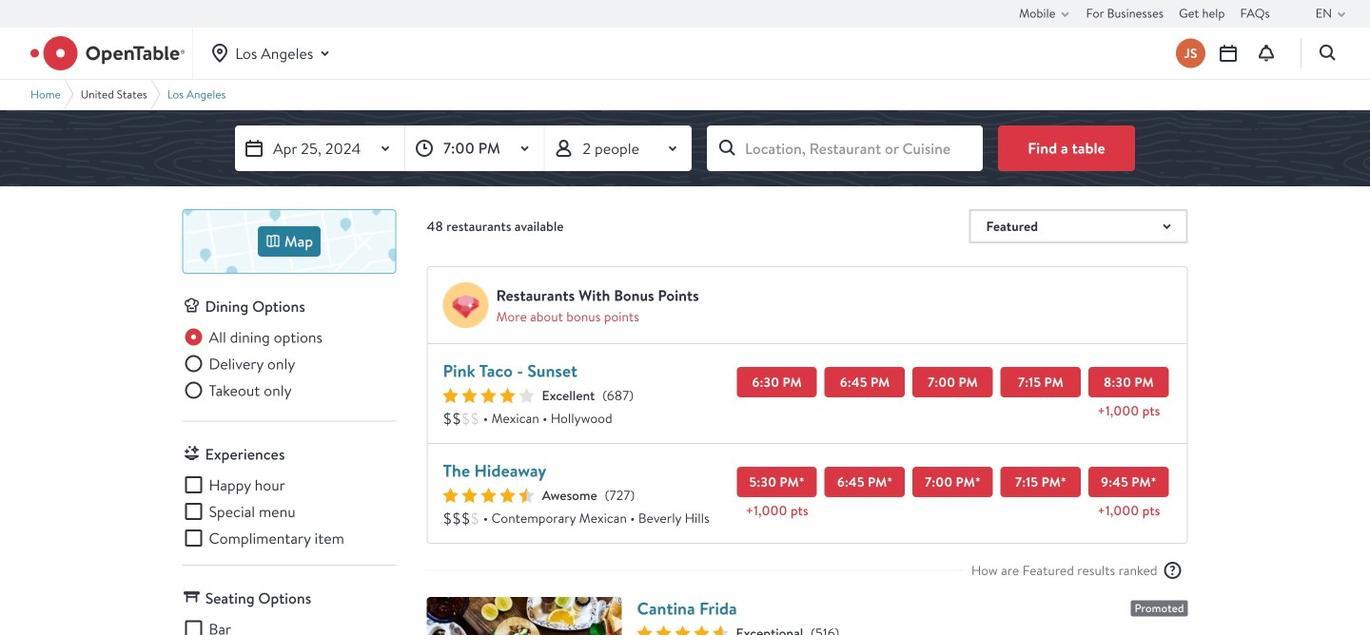Task type: vqa. For each thing, say whether or not it's contained in the screenshot.
third +1,000 from the right
no



Task type: locate. For each thing, give the bounding box(es) containing it.
group
[[182, 326, 396, 406], [182, 474, 396, 550]]

1 group from the top
[[182, 326, 396, 406]]

None radio
[[182, 353, 295, 375], [182, 379, 292, 402], [182, 353, 295, 375], [182, 379, 292, 402]]

None radio
[[182, 326, 323, 349]]

1 vertical spatial group
[[182, 474, 396, 550]]

4.7 stars image
[[637, 626, 728, 636]]

bonus point image
[[443, 283, 489, 328]]

none radio inside group
[[182, 326, 323, 349]]

None field
[[707, 126, 983, 171]]

2 group from the top
[[182, 474, 396, 550]]

0 vertical spatial group
[[182, 326, 396, 406]]



Task type: describe. For each thing, give the bounding box(es) containing it.
4.4 stars image
[[443, 488, 534, 503]]

3.9 stars image
[[443, 388, 534, 403]]

Please input a Location, Restaurant or Cuisine field
[[707, 126, 983, 171]]

opentable logo image
[[30, 36, 185, 70]]



